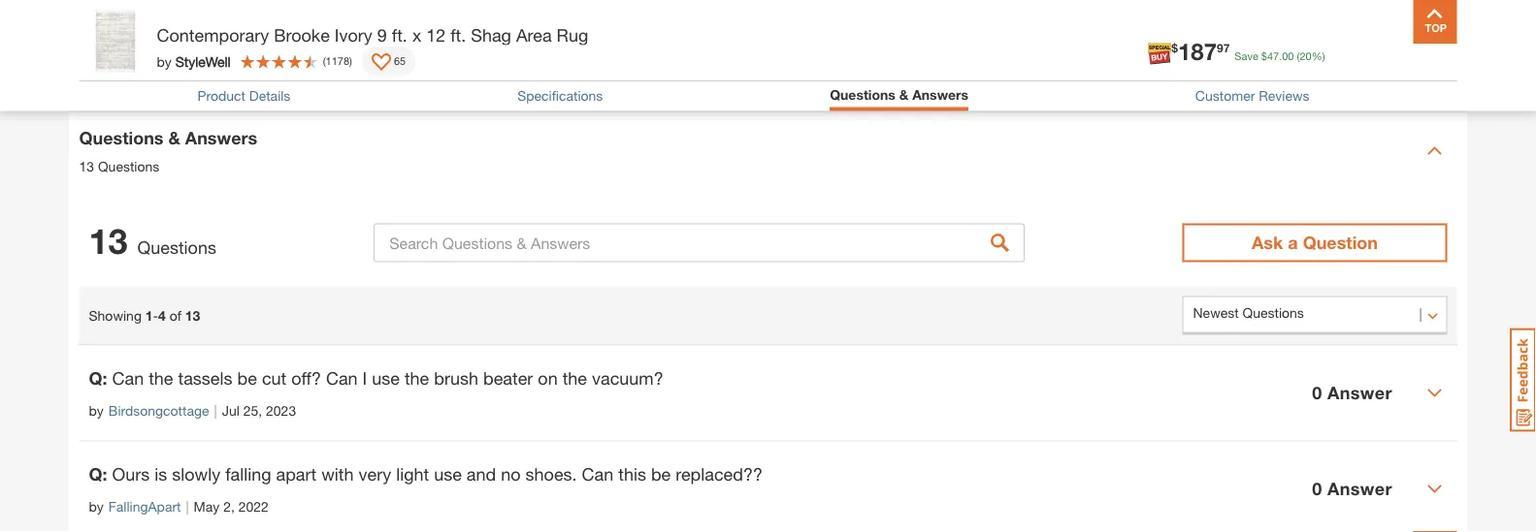 Task type: describe. For each thing, give the bounding box(es) containing it.
feedback link image
[[1510, 328, 1536, 433]]

ivory
[[335, 24, 373, 45]]

how can we improve our product information? provide feedback. link
[[89, 72, 485, 88]]

2023
[[266, 403, 296, 419]]

how
[[89, 72, 117, 88]]

13 questions
[[89, 220, 216, 262]]

3 the from the left
[[563, 368, 587, 388]]

ask a question
[[1252, 232, 1378, 253]]

brush
[[434, 368, 478, 388]]

by for ours
[[89, 499, 104, 515]]

2 ft. from the left
[[451, 24, 466, 45]]

top button
[[1414, 0, 1457, 44]]

with
[[321, 464, 354, 485]]

1 horizontal spatial $
[[1261, 49, 1267, 62]]

reviews
[[1259, 88, 1310, 104]]

187
[[1178, 37, 1217, 65]]

a
[[1288, 232, 1298, 253]]

replaced??
[[676, 464, 763, 485]]

fallingapart button
[[109, 497, 181, 518]]

contemporary
[[157, 24, 269, 45]]

47
[[1267, 49, 1279, 62]]

no
[[501, 464, 521, 485]]

vacuum?
[[592, 368, 664, 388]]

0 for can the tassels be cut off? can i use the brush beater on the vacuum?
[[1312, 383, 1322, 404]]

00
[[1282, 49, 1294, 62]]

ours
[[112, 464, 150, 485]]

display image
[[372, 53, 391, 73]]

65 button
[[362, 47, 415, 76]]

1 the from the left
[[149, 368, 173, 388]]

light
[[396, 464, 429, 485]]

provide
[[375, 72, 421, 88]]

2022
[[238, 499, 269, 515]]

questions & answers 13 questions
[[79, 127, 257, 174]]

q: can the tassels be cut off? can i use the brush beater on the vacuum?
[[89, 368, 664, 388]]

caret image
[[1427, 386, 1443, 401]]

customer
[[1196, 88, 1255, 104]]

x
[[412, 24, 421, 45]]

birdsongcottage button
[[109, 401, 209, 421]]

| for tassels
[[214, 403, 217, 419]]

& for questions & answers 13 questions
[[168, 127, 180, 148]]

manufacturer warranty
[[99, 2, 237, 18]]

0 vertical spatial be
[[237, 368, 257, 388]]

1
[[145, 307, 153, 323]]

rug
[[557, 24, 588, 45]]

falling
[[225, 464, 271, 485]]

| for slowly
[[186, 499, 189, 515]]

use for the
[[372, 368, 400, 388]]

65
[[394, 55, 406, 67]]

product
[[197, 88, 245, 104]]

answers for questions & answers 13 questions
[[185, 127, 257, 148]]

by birdsongcottage | jul 25, 2023
[[89, 403, 296, 419]]

details
[[249, 88, 291, 104]]

ask a question button
[[1183, 223, 1447, 262]]

brooke
[[274, 24, 330, 45]]

feedback.
[[425, 72, 485, 88]]

product image image
[[84, 10, 147, 73]]

jul
[[222, 403, 240, 419]]

& for questions & answers
[[899, 86, 909, 102]]

save
[[1235, 49, 1259, 62]]

can
[[120, 72, 143, 88]]

this
[[618, 464, 646, 485]]

we
[[146, 72, 164, 88]]

q: for q: ours is slowly falling apart with very light use and no shoes. can this be replaced??
[[89, 464, 107, 485]]

by for can
[[89, 403, 104, 419]]

0 answer for q: can the tassels be cut off? can i use the brush beater on the vacuum?
[[1312, 383, 1393, 404]]

by fallingapart | may 2, 2022
[[89, 499, 269, 515]]

is
[[154, 464, 167, 485]]

stylewell
[[175, 53, 231, 69]]

4
[[158, 307, 166, 323]]

1 vertical spatial 13
[[89, 220, 128, 262]]

showing
[[89, 307, 142, 323]]

showing 1 - 4 of 13
[[89, 307, 200, 323]]

manufacturer
[[99, 2, 179, 18]]

fallingapart
[[109, 499, 181, 515]]

answer for can the tassels be cut off? can i use the brush beater on the vacuum?
[[1328, 383, 1393, 404]]

how can we improve our product information? provide feedback.
[[89, 72, 485, 88]]

0 answer for q: ours is slowly falling apart with very light use and no shoes. can this be replaced??
[[1312, 479, 1393, 500]]

( 1178 )
[[323, 55, 352, 67]]

Search Questions & Answers text field
[[374, 223, 1025, 262]]

i
[[363, 368, 367, 388]]

tassels
[[178, 368, 232, 388]]



Task type: vqa. For each thing, say whether or not it's contained in the screenshot.
the rightmost Black
no



Task type: locate. For each thing, give the bounding box(es) containing it.
answers
[[912, 86, 969, 102], [185, 127, 257, 148]]

|
[[214, 403, 217, 419], [186, 499, 189, 515]]

$ 187 97
[[1172, 37, 1230, 65]]

q: for q: can the tassels be cut off? can i use the brush beater on the vacuum?
[[89, 368, 107, 388]]

the up birdsongcottage
[[149, 368, 173, 388]]

-
[[153, 307, 158, 323]]

shoes.
[[526, 464, 577, 485]]

by left the fallingapart
[[89, 499, 104, 515]]

1 horizontal spatial use
[[434, 464, 462, 485]]

1 0 from the top
[[1312, 383, 1322, 404]]

0 vertical spatial caret image
[[1427, 143, 1443, 158]]

1 vertical spatial q:
[[89, 464, 107, 485]]

2 horizontal spatial the
[[563, 368, 587, 388]]

area
[[516, 24, 552, 45]]

birdsongcottage
[[109, 403, 209, 419]]

12
[[426, 24, 446, 45]]

0 horizontal spatial the
[[149, 368, 173, 388]]

0 vertical spatial |
[[214, 403, 217, 419]]

information?
[[295, 72, 371, 88]]

ft. left x
[[392, 24, 407, 45]]

caret image
[[1427, 143, 1443, 158], [1427, 482, 1443, 497]]

1 0 answer from the top
[[1312, 383, 1393, 404]]

13 down how
[[79, 158, 94, 174]]

1 vertical spatial caret image
[[1427, 482, 1443, 497]]

13 right the of at the bottom of the page
[[185, 307, 200, 323]]

questions inside 13 questions
[[137, 237, 216, 258]]

1 horizontal spatial be
[[651, 464, 671, 485]]

1 horizontal spatial answers
[[912, 86, 969, 102]]

question
[[1303, 232, 1378, 253]]

1 caret image from the top
[[1427, 143, 1443, 158]]

can left this
[[582, 464, 614, 485]]

q: down showing
[[89, 368, 107, 388]]

off?
[[291, 368, 321, 388]]

$ left 97
[[1172, 41, 1178, 55]]

0 vertical spatial 0
[[1312, 383, 1322, 404]]

by stylewell
[[157, 53, 231, 69]]

2 0 answer from the top
[[1312, 479, 1393, 500]]

| left the jul
[[214, 403, 217, 419]]

beater
[[483, 368, 533, 388]]

by
[[157, 53, 172, 69], [89, 403, 104, 419], [89, 499, 104, 515]]

0 vertical spatial &
[[899, 86, 909, 102]]

1 vertical spatial 0 answer
[[1312, 479, 1393, 500]]

20
[[1300, 49, 1312, 62]]

caret image for 0 answer
[[1427, 482, 1443, 497]]

be left cut
[[237, 368, 257, 388]]

specifications
[[517, 88, 603, 104]]

$ inside $ 187 97
[[1172, 41, 1178, 55]]

1 vertical spatial use
[[434, 464, 462, 485]]

97
[[1217, 41, 1230, 55]]

q: left ours
[[89, 464, 107, 485]]

q: ours is slowly falling apart with very light use and no shoes. can this be replaced??
[[89, 464, 763, 485]]

1 vertical spatial 0
[[1312, 479, 1322, 500]]

0 horizontal spatial can
[[112, 368, 144, 388]]

1 horizontal spatial ft.
[[451, 24, 466, 45]]

0 vertical spatial use
[[372, 368, 400, 388]]

use right 'i' on the bottom left
[[372, 368, 400, 388]]

improve
[[168, 72, 217, 88]]

1 horizontal spatial can
[[326, 368, 358, 388]]

questions & answers
[[830, 86, 969, 102]]

questions & answers button
[[830, 86, 969, 106], [830, 86, 969, 102]]

| left may
[[186, 499, 189, 515]]

1178
[[326, 55, 349, 67]]

caret image inside questions element
[[1427, 482, 1443, 497]]

0 answer
[[1312, 383, 1393, 404], [1312, 479, 1393, 500]]

can up birdsongcottage
[[112, 368, 144, 388]]

2 0 from the top
[[1312, 479, 1322, 500]]

the
[[149, 368, 173, 388], [405, 368, 429, 388], [563, 368, 587, 388]]

1 vertical spatial by
[[89, 403, 104, 419]]

1 horizontal spatial &
[[899, 86, 909, 102]]

answer for ours is slowly falling apart with very light use and no shoes. can this be replaced??
[[1328, 479, 1393, 500]]

specifications button
[[517, 88, 603, 104], [517, 88, 603, 104]]

( up the information?
[[323, 55, 326, 67]]

of
[[170, 307, 181, 323]]

product details
[[197, 88, 291, 104]]

13 up showing
[[89, 220, 128, 262]]

answers inside questions & answers 13 questions
[[185, 127, 257, 148]]

.
[[1279, 49, 1282, 62]]

ask
[[1252, 232, 1283, 253]]

& inside questions & answers 13 questions
[[168, 127, 180, 148]]

use left and
[[434, 464, 462, 485]]

0 vertical spatial answer
[[1328, 383, 1393, 404]]

questions element
[[79, 345, 1457, 533]]

product details button
[[197, 88, 291, 104], [197, 88, 291, 104]]

slowly
[[172, 464, 220, 485]]

customer reviews button
[[1196, 88, 1310, 104], [1196, 88, 1310, 104]]

0 vertical spatial q:
[[89, 368, 107, 388]]

0 horizontal spatial be
[[237, 368, 257, 388]]

our
[[220, 72, 240, 88]]

1 vertical spatial answers
[[185, 127, 257, 148]]

0 horizontal spatial &
[[168, 127, 180, 148]]

2 vertical spatial by
[[89, 499, 104, 515]]

1 ft. from the left
[[392, 24, 407, 45]]

1 q: from the top
[[89, 368, 107, 388]]

0 horizontal spatial ft.
[[392, 24, 407, 45]]

answers for questions & answers
[[912, 86, 969, 102]]

1 horizontal spatial (
[[1297, 49, 1300, 62]]

the right on
[[563, 368, 587, 388]]

(
[[1297, 49, 1300, 62], [323, 55, 326, 67]]

2 the from the left
[[405, 368, 429, 388]]

0 horizontal spatial (
[[323, 55, 326, 67]]

and
[[467, 464, 496, 485]]

0 horizontal spatial $
[[1172, 41, 1178, 55]]

0 horizontal spatial use
[[372, 368, 400, 388]]

( right 00
[[1297, 49, 1300, 62]]

1 vertical spatial &
[[168, 127, 180, 148]]

1 answer from the top
[[1328, 383, 1393, 404]]

1 horizontal spatial |
[[214, 403, 217, 419]]

0
[[1312, 383, 1322, 404], [1312, 479, 1322, 500]]

0 horizontal spatial answers
[[185, 127, 257, 148]]

9
[[377, 24, 387, 45]]

product
[[244, 72, 291, 88]]

on
[[538, 368, 558, 388]]

1 horizontal spatial the
[[405, 368, 429, 388]]

0 vertical spatial 0 answer
[[1312, 383, 1393, 404]]

13 inside questions & answers 13 questions
[[79, 158, 94, 174]]

ft.
[[392, 24, 407, 45], [451, 24, 466, 45]]

0 vertical spatial 13
[[79, 158, 94, 174]]

$ left the '.'
[[1261, 49, 1267, 62]]

$
[[1172, 41, 1178, 55], [1261, 49, 1267, 62]]

contemporary brooke ivory 9 ft. x 12 ft. shag area rug
[[157, 24, 588, 45]]

0 horizontal spatial |
[[186, 499, 189, 515]]

questions
[[830, 86, 896, 102], [79, 127, 164, 148], [98, 158, 159, 174], [137, 237, 216, 258]]

1 vertical spatial answer
[[1328, 479, 1393, 500]]

2 vertical spatial 13
[[185, 307, 200, 323]]

2 caret image from the top
[[1427, 482, 1443, 497]]

)
[[349, 55, 352, 67]]

by up we
[[157, 53, 172, 69]]

1 vertical spatial be
[[651, 464, 671, 485]]

customer reviews
[[1196, 88, 1310, 104]]

ft. right 12
[[451, 24, 466, 45]]

use for and
[[434, 464, 462, 485]]

caret image for 13
[[1427, 143, 1443, 158]]

2 answer from the top
[[1328, 479, 1393, 500]]

the left brush
[[405, 368, 429, 388]]

25,
[[243, 403, 262, 419]]

answer
[[1328, 383, 1393, 404], [1328, 479, 1393, 500]]

warranty
[[183, 2, 237, 18]]

shag
[[471, 24, 511, 45]]

0 vertical spatial answers
[[912, 86, 969, 102]]

2 q: from the top
[[89, 464, 107, 485]]

by left birdsongcottage
[[89, 403, 104, 419]]

can left 'i' on the bottom left
[[326, 368, 358, 388]]

may
[[194, 499, 220, 515]]

2,
[[223, 499, 235, 515]]

cut
[[262, 368, 287, 388]]

be right this
[[651, 464, 671, 485]]

very
[[359, 464, 391, 485]]

apart
[[276, 464, 317, 485]]

be
[[237, 368, 257, 388], [651, 464, 671, 485]]

0 for ours is slowly falling apart with very light use and no shoes. can this be replaced??
[[1312, 479, 1322, 500]]

2 horizontal spatial can
[[582, 464, 614, 485]]

save $ 47 . 00 ( 20 %)
[[1235, 49, 1325, 62]]

%)
[[1312, 49, 1325, 62]]

1 vertical spatial |
[[186, 499, 189, 515]]

0 vertical spatial by
[[157, 53, 172, 69]]



